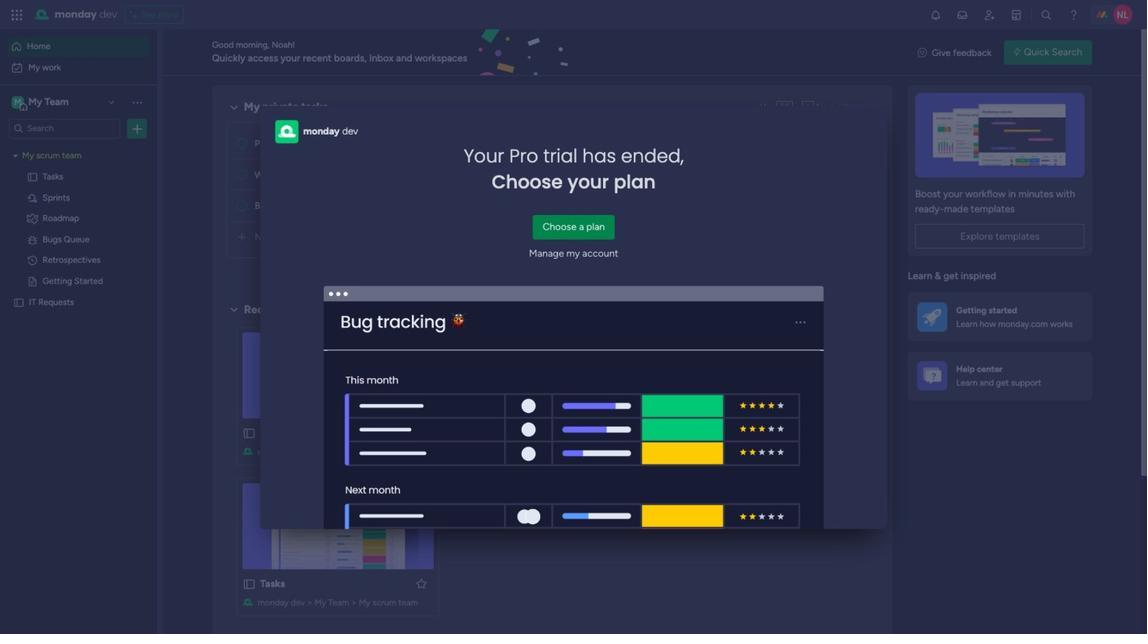 Task type: vqa. For each thing, say whether or not it's contained in the screenshot.
LIST BOX
yes



Task type: describe. For each thing, give the bounding box(es) containing it.
quick search results list box
[[227, 317, 879, 632]]

1 horizontal spatial public board image
[[242, 578, 256, 591]]

select product image
[[11, 9, 23, 21]]

getting started element
[[908, 293, 1093, 342]]

templates image image
[[919, 93, 1082, 178]]

caret down image
[[13, 152, 18, 161]]

v2 bolt switch image
[[1014, 46, 1021, 59]]

close my private tasks image
[[227, 100, 242, 115]]

help image
[[1068, 9, 1081, 21]]

2 horizontal spatial public board image
[[672, 427, 686, 441]]

invite members image
[[984, 9, 996, 21]]

Search in workspace field
[[26, 122, 103, 136]]



Task type: locate. For each thing, give the bounding box(es) containing it.
see plans image
[[130, 8, 141, 22]]

heading
[[342, 125, 358, 139], [464, 144, 684, 195]]

search everything image
[[1041, 9, 1054, 21]]

2 vertical spatial public board image
[[242, 578, 256, 591]]

close recently visited image
[[227, 303, 242, 317]]

0 horizontal spatial heading
[[342, 125, 358, 139]]

public board image
[[27, 172, 38, 183], [672, 427, 686, 441], [242, 578, 256, 591]]

public board image
[[27, 276, 38, 288], [13, 297, 25, 309], [242, 427, 256, 441], [457, 427, 471, 441]]

help center element
[[908, 352, 1093, 401]]

option
[[7, 37, 149, 57], [7, 58, 149, 77], [0, 145, 157, 148]]

list box
[[0, 144, 157, 479]]

0 vertical spatial heading
[[342, 125, 358, 139]]

1 vertical spatial option
[[7, 58, 149, 77]]

0 horizontal spatial public board image
[[27, 172, 38, 183]]

0 vertical spatial option
[[7, 37, 149, 57]]

0 vertical spatial public board image
[[27, 172, 38, 183]]

2 add to favorites image from the top
[[415, 578, 428, 591]]

remove from favorites image
[[630, 427, 642, 440]]

1 vertical spatial add to favorites image
[[415, 578, 428, 591]]

1 vertical spatial heading
[[464, 144, 684, 195]]

monday marketplace image
[[1011, 9, 1023, 21]]

2 vertical spatial option
[[0, 145, 157, 148]]

1 horizontal spatial heading
[[464, 144, 684, 195]]

1 vertical spatial public board image
[[672, 427, 686, 441]]

workspace image
[[12, 96, 24, 109]]

noah lott image
[[1114, 5, 1134, 25]]

update feed image
[[957, 9, 969, 21]]

add to favorites image
[[415, 427, 428, 440], [415, 578, 428, 591]]

notifications image
[[930, 9, 942, 21]]

v2 user feedback image
[[918, 46, 928, 60]]

0 vertical spatial add to favorites image
[[415, 427, 428, 440]]

workspace selection element
[[12, 95, 71, 111]]

1 add to favorites image from the top
[[415, 427, 428, 440]]



